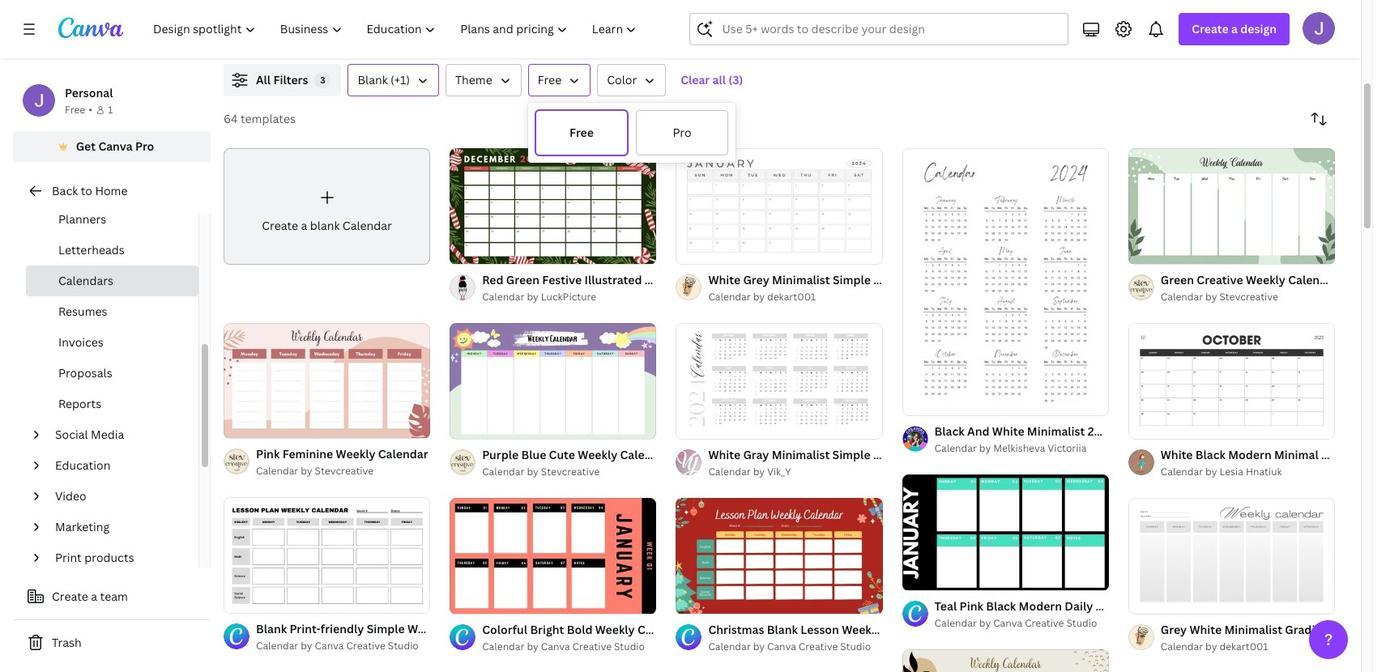 Task type: vqa. For each thing, say whether or not it's contained in the screenshot.
STEVCREATIVE in PURPLE BLUE CUTE WEEKLY CALENDAR CALENDAR BY STEVCREATIVE
yes



Task type: locate. For each thing, give the bounding box(es) containing it.
12
[[706, 245, 715, 257], [932, 572, 942, 584], [479, 595, 489, 607]]

1 of 12 link for black
[[903, 475, 1109, 591]]

white inside white grey minimalist simple 2024 monthly calendar calendar by dekart001
[[709, 272, 741, 288]]

creative inside blank print-friendly simple weekly lesson plan calendar calendar by canva creative studio
[[346, 640, 386, 654]]

0 horizontal spatial modern
[[1019, 599, 1063, 615]]

by inside white gray minimalist simple 2024 calendar calendar by vik_y
[[753, 465, 765, 479]]

by inside grey white minimalist gradient weekly calendar by dekart001
[[1206, 640, 1218, 654]]

create a team button
[[13, 581, 211, 614]]

canva down teal pink black modern daily calendar "link"
[[994, 617, 1023, 631]]

by inside christmas blank lesson weekly calendar calendar by canva creative studio
[[753, 640, 765, 654]]

canva inside blank print-friendly simple weekly lesson plan calendar calendar by canva creative studio
[[315, 640, 344, 654]]

dekart001 inside white grey minimalist simple 2024 monthly calendar calendar by dekart001
[[768, 290, 816, 304]]

proposals
[[58, 366, 112, 381]]

calendars
[[58, 273, 113, 289]]

blank right christmas
[[767, 622, 798, 638]]

victoriia
[[1048, 442, 1087, 456]]

3 filter options selected element
[[315, 72, 331, 88]]

creative
[[1197, 272, 1244, 288], [1025, 617, 1065, 631], [346, 640, 386, 654], [573, 640, 612, 654], [799, 640, 838, 654]]

2024 inside white grey minimalist simple 2024 monthly calendar calendar by dekart001
[[874, 272, 901, 288]]

weekly inside blank print-friendly simple weekly lesson plan calendar calendar by canva creative studio
[[408, 622, 447, 637]]

teal pink black modern daily calendar calendar by canva creative studio
[[935, 599, 1146, 631]]

trash
[[52, 635, 82, 651]]

create a blank calendar element
[[224, 148, 431, 265]]

0 vertical spatial a
[[1232, 21, 1238, 36]]

1 horizontal spatial 1 of 12 link
[[676, 148, 883, 264]]

2 horizontal spatial blank
[[767, 622, 798, 638]]

2024 for white grey minimalist simple 2024 monthly calendar
[[874, 272, 901, 288]]

0 horizontal spatial calendar by dekart001 link
[[709, 289, 883, 305]]

1 horizontal spatial calendar by dekart001 link
[[1161, 639, 1336, 655]]

0 vertical spatial black
[[935, 424, 965, 440]]

1 vertical spatial pink
[[960, 599, 984, 615]]

0 vertical spatial modern
[[1229, 447, 1272, 463]]

0 vertical spatial calendar by dekart001 link
[[709, 289, 883, 305]]

weekly inside colorful bright bold weekly calendar calendar by canva creative studio
[[596, 622, 635, 638]]

calendar by canva creative studio link down christmas
[[709, 639, 883, 655]]

1 vertical spatial free
[[65, 103, 85, 117]]

1 horizontal spatial a
[[301, 218, 307, 233]]

modern left daily
[[1019, 599, 1063, 615]]

weekly inside grey white minimalist gradient weekly calendar by dekart001
[[1337, 622, 1374, 638]]

pink right teal
[[960, 599, 984, 615]]

print products link
[[49, 543, 189, 574]]

lesson
[[450, 622, 489, 637], [801, 622, 840, 638]]

simple for monthly
[[833, 272, 871, 288]]

0 horizontal spatial lesson
[[450, 622, 489, 637]]

calendar by dekart001 link
[[709, 289, 883, 305], [1161, 639, 1336, 655]]

creative down colorful bright bold weekly calendar link
[[573, 640, 612, 654]]

2 vertical spatial 2024
[[874, 447, 901, 463]]

create inside button
[[52, 589, 88, 605]]

pro inside pro button
[[673, 125, 692, 140]]

2 horizontal spatial black
[[1196, 447, 1226, 463]]

stevcreative inside the green creative weekly calendar calendar by stevcreative
[[1220, 290, 1279, 304]]

64 templates
[[224, 111, 296, 126]]

calendar by stevcreative link for feminine
[[256, 464, 428, 480]]

1 vertical spatial 2024
[[1088, 424, 1115, 440]]

None search field
[[690, 13, 1069, 45]]

purple
[[482, 447, 519, 463]]

0 horizontal spatial calendar by stevcreative link
[[256, 464, 428, 480]]

canva inside colorful bright bold weekly calendar calendar by canva creative studio
[[541, 640, 570, 654]]

1 vertical spatial calendar by dekart001 link
[[1161, 639, 1336, 655]]

free left •
[[65, 103, 85, 117]]

templates
[[241, 111, 296, 126]]

0 vertical spatial simple
[[833, 272, 871, 288]]

grey inside white grey minimalist simple 2024 monthly calendar calendar by dekart001
[[744, 272, 770, 288]]

1 horizontal spatial calendar by stevcreative link
[[482, 464, 657, 480]]

Search search field
[[723, 14, 1059, 45]]

stevcreative
[[1220, 290, 1279, 304], [315, 465, 374, 479], [541, 465, 600, 479]]

team
[[100, 589, 128, 605]]

calendar by canva creative studio link for lesson
[[709, 639, 883, 655]]

calendar by stevcreative link down cute at the bottom left of page
[[482, 464, 657, 480]]

0 vertical spatial free
[[538, 72, 562, 88]]

creative inside teal pink black modern daily calendar calendar by canva creative studio
[[1025, 617, 1065, 631]]

1 vertical spatial simple
[[833, 447, 871, 463]]

2 vertical spatial simple
[[367, 622, 405, 637]]

Sort by button
[[1303, 103, 1336, 135]]

creative inside christmas blank lesson weekly calendar calendar by canva creative studio
[[799, 640, 838, 654]]

minimalist inside black and white minimalist 2024 calendar calendar by melkisheva victoriia
[[1028, 424, 1086, 440]]

1 vertical spatial 12
[[932, 572, 942, 584]]

2 horizontal spatial calendar by stevcreative link
[[1161, 289, 1336, 305]]

2024
[[874, 272, 901, 288], [1088, 424, 1115, 440], [874, 447, 901, 463]]

2 horizontal spatial create
[[1193, 21, 1229, 36]]

theme
[[455, 72, 493, 88]]

canva down bright
[[541, 640, 570, 654]]

calendar by stevcreative link for blue
[[482, 464, 657, 480]]

weekly inside the green creative weekly calendar calendar by stevcreative
[[1247, 272, 1286, 288]]

simple inside blank print-friendly simple weekly lesson plan calendar calendar by canva creative studio
[[367, 622, 405, 637]]

calendar by luckpicture
[[482, 290, 597, 304]]

white inside white gray minimalist simple 2024 calendar calendar by vik_y
[[709, 447, 741, 463]]

canva down the christmas blank lesson weekly calendar link
[[768, 640, 797, 654]]

2 vertical spatial 12
[[479, 595, 489, 607]]

calendar by vik_y link
[[709, 464, 883, 480]]

1 horizontal spatial dekart001
[[1220, 640, 1269, 654]]

1 vertical spatial 2
[[1158, 595, 1163, 607]]

pink feminine weekly calendar image
[[224, 323, 431, 439]]

black and white minimalist 2024 calendar calendar by melkisheva victoriia
[[935, 424, 1168, 456]]

colorful bright bold weekly calendar calendar by canva creative studio
[[482, 622, 688, 654]]

free right theme button
[[538, 72, 562, 88]]

christmas blank lesson weekly calendar image
[[676, 498, 883, 614]]

0 vertical spatial dekart001
[[768, 290, 816, 304]]

calendar by stevcreative link
[[1161, 289, 1336, 305], [256, 464, 428, 480], [482, 464, 657, 480]]

simple inside white gray minimalist simple 2024 calendar calendar by vik_y
[[833, 447, 871, 463]]

0 vertical spatial 2
[[1370, 447, 1374, 463]]

studio
[[1067, 617, 1098, 631], [388, 640, 419, 654], [614, 640, 645, 654], [841, 640, 871, 654]]

2
[[1370, 447, 1374, 463], [1158, 595, 1163, 607]]

0 vertical spatial 2024
[[874, 272, 901, 288]]

2 horizontal spatial stevcreative
[[1220, 290, 1279, 304]]

blank print-friendly simple weekly lesson plan calendar image
[[224, 498, 431, 614]]

free button left color
[[528, 64, 591, 96]]

2 vertical spatial free
[[570, 125, 594, 140]]

canva right the get
[[98, 139, 133, 154]]

black up brown creative weekly calendar image
[[987, 599, 1017, 615]]

and
[[968, 424, 990, 440]]

create down print
[[52, 589, 88, 605]]

modern inside "white black modern minimal october 2 calendar by lesia hnatiuk"
[[1229, 447, 1272, 463]]

2024 inside black and white minimalist 2024 calendar calendar by melkisheva victoriia
[[1088, 424, 1115, 440]]

black and white minimalist 2024 calendar link
[[935, 423, 1168, 441]]

2024 for black and white minimalist 2024 calendar
[[1088, 424, 1115, 440]]

grey inside grey white minimalist gradient weekly calendar by dekart001
[[1161, 622, 1187, 638]]

0 horizontal spatial a
[[91, 589, 97, 605]]

stevcreative down green creative weekly calendar link
[[1220, 290, 1279, 304]]

64
[[224, 111, 238, 126]]

green creative weekly calendar link
[[1161, 271, 1339, 289]]

1 vertical spatial black
[[1196, 447, 1226, 463]]

minimalist for grey white minimalist gradient weekly
[[1225, 622, 1283, 638]]

0 horizontal spatial blank
[[256, 622, 287, 637]]

0 horizontal spatial pink
[[256, 447, 280, 462]]

2 vertical spatial black
[[987, 599, 1017, 615]]

1 of 13
[[688, 420, 716, 432]]

create for create a blank calendar
[[262, 218, 298, 233]]

monthly
[[904, 272, 950, 288]]

create a blank calendar link
[[224, 148, 431, 265]]

grey down 1 of 2
[[1161, 622, 1187, 638]]

vik_y
[[768, 465, 792, 479]]

1 horizontal spatial 12
[[706, 245, 715, 257]]

studio down daily
[[1067, 617, 1098, 631]]

modern
[[1229, 447, 1272, 463], [1019, 599, 1063, 615]]

a inside dropdown button
[[1232, 21, 1238, 36]]

2 horizontal spatial a
[[1232, 21, 1238, 36]]

studio down the christmas blank lesson weekly calendar link
[[841, 640, 871, 654]]

social media
[[55, 427, 124, 443]]

stevcreative down pink feminine weekly calendar link
[[315, 465, 374, 479]]

to
[[81, 183, 92, 199]]

dekart001
[[768, 290, 816, 304], [1220, 640, 1269, 654]]

0 horizontal spatial create
[[52, 589, 88, 605]]

1 of 12 for colorful
[[461, 595, 489, 607]]

pink left feminine
[[256, 447, 280, 462]]

create left design
[[1193, 21, 1229, 36]]

calendar by canva creative studio link down friendly
[[256, 639, 431, 655]]

minimalist inside white grey minimalist simple 2024 monthly calendar calendar by dekart001
[[772, 272, 830, 288]]

12 for white
[[706, 245, 715, 257]]

dekart001 inside grey white minimalist gradient weekly calendar by dekart001
[[1220, 640, 1269, 654]]

simple inside white grey minimalist simple 2024 monthly calendar calendar by dekart001
[[833, 272, 871, 288]]

calendar by canva creative studio link down bold
[[482, 639, 657, 655]]

melkisheva
[[994, 442, 1046, 456]]

0 vertical spatial grey
[[744, 272, 770, 288]]

2 vertical spatial create
[[52, 589, 88, 605]]

weekly inside christmas blank lesson weekly calendar calendar by canva creative studio
[[842, 622, 882, 638]]

minimalist for white grey minimalist simple 2024 monthly calendar
[[772, 272, 830, 288]]

1 horizontal spatial 1 of 12
[[688, 245, 715, 257]]

0 horizontal spatial 1 of 12 link
[[450, 498, 657, 614]]

red green festive illustrated holiday candy december 2023 monthly calendar image
[[450, 148, 657, 264]]

2 horizontal spatial 1 of 12 link
[[903, 475, 1109, 591]]

1 horizontal spatial modern
[[1229, 447, 1272, 463]]

minimalist up calendar by vik_y 'link'
[[772, 447, 830, 463]]

green
[[1161, 272, 1195, 288]]

2 vertical spatial 1 of 12
[[461, 595, 489, 607]]

blank left print-
[[256, 622, 287, 637]]

by inside teal pink black modern daily calendar calendar by canva creative studio
[[980, 617, 991, 631]]

a left blank
[[301, 218, 307, 233]]

0 vertical spatial create
[[1193, 21, 1229, 36]]

lesson inside blank print-friendly simple weekly lesson plan calendar calendar by canva creative studio
[[450, 622, 489, 637]]

1 lesson from the left
[[450, 622, 489, 637]]

minimalist inside grey white minimalist gradient weekly calendar by dekart001
[[1225, 622, 1283, 638]]

canva down friendly
[[315, 640, 344, 654]]

grey
[[744, 272, 770, 288], [1161, 622, 1187, 638]]

white gray minimalist simple 2024 calendar calendar by vik_y
[[709, 447, 954, 479]]

theme button
[[446, 64, 522, 96]]

calendar by stevcreative link down feminine
[[256, 464, 428, 480]]

free button
[[528, 64, 591, 96], [535, 109, 629, 156]]

0 vertical spatial pink
[[256, 447, 280, 462]]

white for white grey minimalist simple 2024 monthly calendar
[[709, 272, 741, 288]]

pro up back to home link
[[135, 139, 154, 154]]

2 horizontal spatial 1 of 12
[[914, 572, 942, 584]]

invoices
[[58, 335, 104, 350]]

0 horizontal spatial grey
[[744, 272, 770, 288]]

creative down teal pink black modern daily calendar "link"
[[1025, 617, 1065, 631]]

1 vertical spatial modern
[[1019, 599, 1063, 615]]

of inside 'link'
[[694, 420, 703, 432]]

white
[[709, 272, 741, 288], [993, 424, 1025, 440], [709, 447, 741, 463], [1161, 447, 1193, 463], [1190, 622, 1222, 638]]

a inside button
[[91, 589, 97, 605]]

2 horizontal spatial 12
[[932, 572, 942, 584]]

weekly inside purple blue cute weekly calendar calendar by stevcreative
[[578, 447, 618, 463]]

education link
[[49, 451, 189, 481]]

creative down friendly
[[346, 640, 386, 654]]

grey white minimalist gradient weekly link
[[1161, 621, 1374, 639]]

pink
[[256, 447, 280, 462], [960, 599, 984, 615]]

stevcreative for creative
[[1220, 290, 1279, 304]]

by
[[527, 290, 539, 304], [753, 290, 765, 304], [1206, 290, 1218, 304], [980, 442, 991, 456], [301, 465, 313, 479], [527, 465, 539, 479], [753, 465, 765, 479], [1206, 465, 1218, 479], [980, 617, 991, 631], [301, 640, 313, 654], [527, 640, 539, 654], [753, 640, 765, 654], [1206, 640, 1218, 654]]

minimalist left gradient
[[1225, 622, 1283, 638]]

1 horizontal spatial pro
[[673, 125, 692, 140]]

dekart001 down the grey white minimalist gradient weekly 'link' at the bottom right of page
[[1220, 640, 1269, 654]]

blank inside blank print-friendly simple weekly lesson plan calendar calendar by canva creative studio
[[256, 622, 287, 637]]

black
[[935, 424, 965, 440], [1196, 447, 1226, 463], [987, 599, 1017, 615]]

0 horizontal spatial free
[[65, 103, 85, 117]]

3
[[320, 74, 326, 86]]

2 inside "white black modern minimal october 2 calendar by lesia hnatiuk"
[[1370, 447, 1374, 463]]

1 horizontal spatial pink
[[960, 599, 984, 615]]

media
[[91, 427, 124, 443]]

minimalist down white grey minimalist simple 2024 monthly calendar image
[[772, 272, 830, 288]]

0 vertical spatial 12
[[706, 245, 715, 257]]

clear all (3) button
[[673, 64, 752, 96]]

1 vertical spatial grey
[[1161, 622, 1187, 638]]

calendar
[[343, 218, 392, 233], [953, 272, 1003, 288], [1289, 272, 1339, 288], [482, 290, 525, 304], [709, 290, 751, 304], [1161, 290, 1204, 304], [1118, 424, 1168, 440], [935, 442, 977, 456], [378, 447, 428, 462], [620, 447, 671, 463], [904, 447, 954, 463], [256, 465, 299, 479], [482, 465, 525, 479], [709, 465, 751, 479], [1161, 465, 1204, 479], [1096, 599, 1146, 615], [935, 617, 977, 631], [518, 622, 568, 637], [638, 622, 688, 638], [885, 622, 935, 638], [256, 640, 299, 654], [482, 640, 525, 654], [709, 640, 751, 654], [1161, 640, 1204, 654]]

studio down colorful bright bold weekly calendar link
[[614, 640, 645, 654]]

white for white black modern minimal october 2
[[1161, 447, 1193, 463]]

1 vertical spatial dekart001
[[1220, 640, 1269, 654]]

by inside white grey minimalist simple 2024 monthly calendar calendar by dekart001
[[753, 290, 765, 304]]

colorful bright bold weekly calendar link
[[482, 621, 688, 639]]

1 horizontal spatial grey
[[1161, 622, 1187, 638]]

create for create a team
[[52, 589, 88, 605]]

calendar by canva creative studio link
[[935, 616, 1109, 632], [256, 639, 431, 655], [482, 639, 657, 655], [709, 639, 883, 655]]

of
[[694, 245, 703, 257], [694, 420, 703, 432], [921, 572, 930, 584], [468, 595, 477, 607], [1147, 595, 1156, 607]]

of for colorful bright bold weekly calendar
[[468, 595, 477, 607]]

lesson inside christmas blank lesson weekly calendar calendar by canva creative studio
[[801, 622, 840, 638]]

a for design
[[1232, 21, 1238, 36]]

a
[[1232, 21, 1238, 36], [301, 218, 307, 233], [91, 589, 97, 605]]

plan
[[491, 622, 516, 637]]

personal
[[65, 85, 113, 101]]

0 horizontal spatial pro
[[135, 139, 154, 154]]

create left blank
[[262, 218, 298, 233]]

simple up calendar by vik_y 'link'
[[833, 447, 871, 463]]

dekart001 down white grey minimalist simple 2024 monthly calendar link
[[768, 290, 816, 304]]

calendar by canva creative studio link up brown creative weekly calendar image
[[935, 616, 1109, 632]]

by inside purple blue cute weekly calendar calendar by stevcreative
[[527, 465, 539, 479]]

create a design button
[[1180, 13, 1290, 45]]

white inside grey white minimalist gradient weekly calendar by dekart001
[[1190, 622, 1222, 638]]

minimalist inside white gray minimalist simple 2024 calendar calendar by vik_y
[[772, 447, 830, 463]]

0 horizontal spatial 1 of 12
[[461, 595, 489, 607]]

white gray minimalist simple 2024 calendar image
[[676, 323, 883, 439]]

2024 for white gray minimalist simple 2024 calendar
[[874, 447, 901, 463]]

2 vertical spatial a
[[91, 589, 97, 605]]

1 for white grey minimalist simple 2024 monthly calendar
[[688, 245, 692, 257]]

white inside black and white minimalist 2024 calendar calendar by melkisheva victoriia
[[993, 424, 1025, 440]]

studio down blank print-friendly simple weekly lesson plan calendar 'link'
[[388, 640, 419, 654]]

a left team
[[91, 589, 97, 605]]

blank
[[310, 218, 340, 233]]

blank left (+1)
[[358, 72, 388, 88]]

grey down white grey minimalist simple 2024 monthly calendar image
[[744, 272, 770, 288]]

a left design
[[1232, 21, 1238, 36]]

pro down clear
[[673, 125, 692, 140]]

calendar inside "white black modern minimal october 2 calendar by lesia hnatiuk"
[[1161, 465, 1204, 479]]

0 horizontal spatial dekart001
[[768, 290, 816, 304]]

calendar by lesia hnatiuk link
[[1161, 464, 1336, 480]]

1 horizontal spatial stevcreative
[[541, 465, 600, 479]]

1 vertical spatial 1 of 12
[[914, 572, 942, 584]]

stevcreative inside pink feminine weekly calendar calendar by stevcreative
[[315, 465, 374, 479]]

free button down color
[[535, 109, 629, 156]]

black up lesia
[[1196, 447, 1226, 463]]

black left and
[[935, 424, 965, 440]]

design
[[1241, 21, 1277, 36]]

purple blue cute weekly calendar link
[[482, 446, 671, 464]]

blank inside "button"
[[358, 72, 388, 88]]

free up red green festive illustrated holiday candy december 2023 monthly calendar image
[[570, 125, 594, 140]]

by inside pink feminine weekly calendar calendar by stevcreative
[[301, 465, 313, 479]]

bright
[[530, 622, 564, 638]]

2024 inside white gray minimalist simple 2024 calendar calendar by vik_y
[[874, 447, 901, 463]]

stevcreative down purple blue cute weekly calendar link
[[541, 465, 600, 479]]

simple left monthly
[[833, 272, 871, 288]]

creative down the christmas blank lesson weekly calendar link
[[799, 640, 838, 654]]

0 horizontal spatial 2
[[1158, 595, 1163, 607]]

1 vertical spatial a
[[301, 218, 307, 233]]

2 lesson from the left
[[801, 622, 840, 638]]

proposals link
[[26, 358, 199, 389]]

of for teal pink black modern daily calendar
[[921, 572, 930, 584]]

simple right friendly
[[367, 622, 405, 637]]

0 horizontal spatial stevcreative
[[315, 465, 374, 479]]

create for create a design
[[1193, 21, 1229, 36]]

creative right green
[[1197, 272, 1244, 288]]

0 horizontal spatial black
[[935, 424, 965, 440]]

1 horizontal spatial 2
[[1370, 447, 1374, 463]]

0 vertical spatial 1 of 12
[[688, 245, 715, 257]]

1 vertical spatial create
[[262, 218, 298, 233]]

simple for calendar
[[833, 447, 871, 463]]

1 horizontal spatial black
[[987, 599, 1017, 615]]

1 inside 'link'
[[688, 420, 692, 432]]

calendar by stevcreative link down green
[[1161, 289, 1336, 305]]

create inside dropdown button
[[1193, 21, 1229, 36]]

1 of 2 link
[[1129, 498, 1336, 614]]

1 horizontal spatial lesson
[[801, 622, 840, 638]]

1 horizontal spatial create
[[262, 218, 298, 233]]

1 horizontal spatial blank
[[358, 72, 388, 88]]

0 horizontal spatial 12
[[479, 595, 489, 607]]

12 for colorful
[[479, 595, 489, 607]]

modern up the "calendar by lesia hnatiuk" link
[[1229, 447, 1272, 463]]

(3)
[[729, 72, 743, 88]]

white inside "white black modern minimal october 2 calendar by lesia hnatiuk"
[[1161, 447, 1193, 463]]

minimalist up victoriia
[[1028, 424, 1086, 440]]

black inside "white black modern minimal october 2 calendar by lesia hnatiuk"
[[1196, 447, 1226, 463]]



Task type: describe. For each thing, give the bounding box(es) containing it.
gray
[[744, 447, 770, 463]]

calendar by canva creative studio link for friendly
[[256, 639, 431, 655]]

blank print-friendly simple weekly lesson plan calendar link
[[256, 621, 568, 639]]

pro inside get canva pro button
[[135, 139, 154, 154]]

modern inside teal pink black modern daily calendar calendar by canva creative studio
[[1019, 599, 1063, 615]]

calendar by stevcreative link for creative
[[1161, 289, 1336, 305]]

letterheads
[[58, 242, 125, 258]]

daily
[[1065, 599, 1094, 615]]

create a team
[[52, 589, 128, 605]]

top level navigation element
[[143, 13, 651, 45]]

white black modern minimal october 2023 calendar image
[[1129, 323, 1336, 439]]

all
[[713, 72, 726, 88]]

1 for colorful bright bold weekly calendar
[[461, 595, 466, 607]]

blank (+1) button
[[348, 64, 439, 96]]

calendar by luckpicture link
[[482, 289, 657, 305]]

calendar inside grey white minimalist gradient weekly calendar by dekart001
[[1161, 640, 1204, 654]]

studio inside teal pink black modern daily calendar calendar by canva creative studio
[[1067, 617, 1098, 631]]

pro button
[[635, 109, 729, 156]]

planners
[[58, 212, 106, 227]]

blank (+1)
[[358, 72, 410, 88]]

christmas blank lesson weekly calendar link
[[709, 621, 935, 639]]

1 vertical spatial free button
[[535, 109, 629, 156]]

by inside the green creative weekly calendar calendar by stevcreative
[[1206, 290, 1218, 304]]

calendar by melkisheva victoriia link
[[935, 441, 1109, 457]]

green creative weekly calendar image
[[1129, 148, 1336, 264]]

home
[[95, 183, 128, 199]]

by inside blank print-friendly simple weekly lesson plan calendar calendar by canva creative studio
[[301, 640, 313, 654]]

hnatiuk
[[1246, 465, 1283, 479]]

1 of 12 for teal
[[914, 572, 942, 584]]

stevcreative for feminine
[[315, 465, 374, 479]]

video link
[[49, 481, 189, 512]]

pink inside teal pink black modern daily calendar calendar by canva creative studio
[[960, 599, 984, 615]]

colorful bright bold weekly calendar image
[[450, 498, 657, 614]]

of for white gray minimalist simple 2024 calendar
[[694, 420, 703, 432]]

by inside black and white minimalist 2024 calendar calendar by melkisheva victoriia
[[980, 442, 991, 456]]

1 of 12 link for bold
[[450, 498, 657, 614]]

resumes link
[[26, 297, 199, 327]]

0 vertical spatial free button
[[528, 64, 591, 96]]

white gray minimalist simple 2024 calendar link
[[709, 446, 954, 464]]

creative inside the green creative weekly calendar calendar by stevcreative
[[1197, 272, 1244, 288]]

teal pink black modern daily calendar image
[[903, 475, 1109, 591]]

blank for blank (+1)
[[358, 72, 388, 88]]

calendar templates image
[[990, 0, 1336, 45]]

clear all (3)
[[681, 72, 743, 88]]

canva inside teal pink black modern daily calendar calendar by canva creative studio
[[994, 617, 1023, 631]]

white black modern minimal october 2 link
[[1161, 446, 1374, 464]]

jacob simon image
[[1303, 12, 1336, 45]]

white for white gray minimalist simple 2024 calendar
[[709, 447, 741, 463]]

1 for teal pink black modern daily calendar
[[914, 572, 919, 584]]

1 of 13 link
[[676, 323, 883, 439]]

planners link
[[26, 204, 199, 235]]

2 horizontal spatial free
[[570, 125, 594, 140]]

create a blank calendar
[[262, 218, 392, 233]]

black and white minimalist 2024 calendar image
[[903, 148, 1109, 416]]

back
[[52, 183, 78, 199]]

print-
[[290, 622, 321, 637]]

1 of 2
[[1140, 595, 1163, 607]]

print
[[55, 550, 82, 566]]

video
[[55, 489, 86, 504]]

feminine
[[283, 447, 333, 462]]

studio inside christmas blank lesson weekly calendar calendar by canva creative studio
[[841, 640, 871, 654]]

gradient
[[1286, 622, 1334, 638]]

studio inside colorful bright bold weekly calendar calendar by canva creative studio
[[614, 640, 645, 654]]

purple blue cute weekly calendar calendar by stevcreative
[[482, 447, 671, 479]]

minimalist for white gray minimalist simple 2024 calendar
[[772, 447, 830, 463]]

purple blue cute weekly calendar image
[[450, 323, 657, 439]]

october
[[1322, 447, 1368, 463]]

of for grey white minimalist gradient weekly
[[1147, 595, 1156, 607]]

blank inside christmas blank lesson weekly calendar calendar by canva creative studio
[[767, 622, 798, 638]]

filters
[[273, 72, 308, 88]]

invoices link
[[26, 327, 199, 358]]

1 for grey white minimalist gradient weekly
[[1140, 595, 1145, 607]]

canva inside christmas blank lesson weekly calendar calendar by canva creative studio
[[768, 640, 797, 654]]

all filters
[[256, 72, 308, 88]]

13
[[706, 420, 716, 432]]

blank print-friendly simple weekly lesson plan calendar calendar by canva creative studio
[[256, 622, 568, 654]]

letterheads link
[[26, 235, 199, 266]]

marketing link
[[49, 512, 189, 543]]

a for team
[[91, 589, 97, 605]]

black inside teal pink black modern daily calendar calendar by canva creative studio
[[987, 599, 1017, 615]]

minimal
[[1275, 447, 1319, 463]]

reports
[[58, 396, 102, 412]]

get
[[76, 139, 96, 154]]

simple for lesson
[[367, 622, 405, 637]]

clear
[[681, 72, 710, 88]]

teal pink black modern daily calendar link
[[935, 598, 1146, 616]]

education
[[55, 458, 110, 473]]

white grey minimalist simple 2024 monthly calendar link
[[709, 271, 1003, 289]]

grey white minimalist gradient weekly calendar image
[[1129, 498, 1336, 614]]

of for white grey minimalist simple 2024 monthly calendar
[[694, 245, 703, 257]]

weekly inside pink feminine weekly calendar calendar by stevcreative
[[336, 447, 376, 462]]

all
[[256, 72, 271, 88]]

1 of 12 for white
[[688, 245, 715, 257]]

calendar by dekart001 link for grey
[[709, 289, 883, 305]]

back to home link
[[13, 175, 211, 207]]

color
[[607, 72, 637, 88]]

black inside black and white minimalist 2024 calendar calendar by melkisheva victoriia
[[935, 424, 965, 440]]

colorful
[[482, 622, 528, 638]]

products
[[85, 550, 134, 566]]

calendar by canva creative studio link for black
[[935, 616, 1109, 632]]

pink inside pink feminine weekly calendar calendar by stevcreative
[[256, 447, 280, 462]]

1 of 12 link for minimalist
[[676, 148, 883, 264]]

marketing
[[55, 520, 110, 535]]

christmas
[[709, 622, 765, 638]]

blank for blank print-friendly simple weekly lesson plan calendar calendar by canva creative studio
[[256, 622, 287, 637]]

brown creative weekly calendar image
[[903, 650, 1109, 673]]

pink feminine weekly calendar link
[[256, 446, 428, 464]]

calendar by canva creative studio link for bold
[[482, 639, 657, 655]]

get canva pro
[[76, 139, 154, 154]]

12 for teal
[[932, 572, 942, 584]]

bold
[[567, 622, 593, 638]]

•
[[89, 103, 92, 117]]

cute
[[549, 447, 575, 463]]

luckpicture
[[541, 290, 597, 304]]

grey white minimalist gradient weekly calendar by dekart001
[[1161, 622, 1374, 654]]

1 for white gray minimalist simple 2024 calendar
[[688, 420, 692, 432]]

calendar by dekart001 link for white
[[1161, 639, 1336, 655]]

christmas blank lesson weekly calendar calendar by canva creative studio
[[709, 622, 935, 654]]

stevcreative inside purple blue cute weekly calendar calendar by stevcreative
[[541, 465, 600, 479]]

create a design
[[1193, 21, 1277, 36]]

1 horizontal spatial free
[[538, 72, 562, 88]]

by inside "white black modern minimal october 2 calendar by lesia hnatiuk"
[[1206, 465, 1218, 479]]

green creative weekly calendar calendar by stevcreative
[[1161, 272, 1339, 304]]

white black modern minimal october 2 calendar by lesia hnatiuk
[[1161, 447, 1374, 479]]

lesia
[[1220, 465, 1244, 479]]

creative inside colorful bright bold weekly calendar calendar by canva creative studio
[[573, 640, 612, 654]]

a for blank
[[301, 218, 307, 233]]

social
[[55, 427, 88, 443]]

canva inside button
[[98, 139, 133, 154]]

pink feminine weekly calendar calendar by stevcreative
[[256, 447, 428, 479]]

white grey minimalist simple 2024 monthly calendar image
[[676, 148, 883, 264]]

white grey minimalist simple 2024 monthly calendar calendar by dekart001
[[709, 272, 1003, 304]]

by inside colorful bright bold weekly calendar calendar by canva creative studio
[[527, 640, 539, 654]]

studio inside blank print-friendly simple weekly lesson plan calendar calendar by canva creative studio
[[388, 640, 419, 654]]



